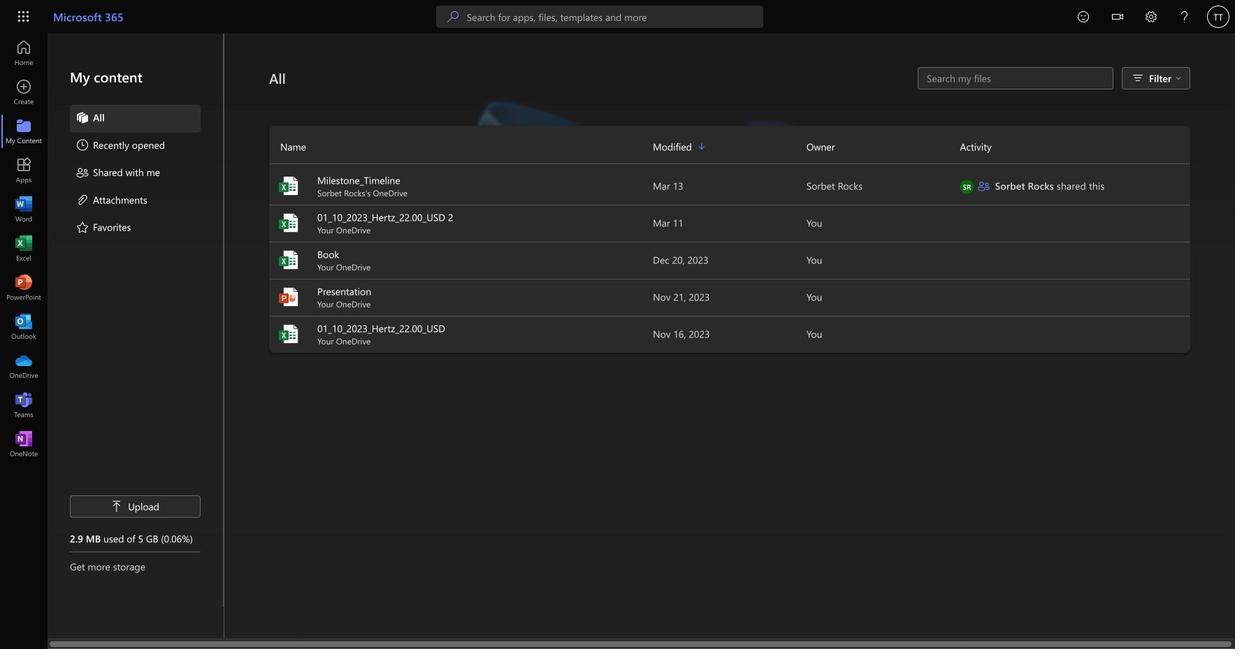 Task type: locate. For each thing, give the bounding box(es) containing it.
excel image for name milestone_timeline cell
[[278, 175, 300, 197]]

teams image
[[17, 399, 31, 412]]

navigation
[[0, 34, 48, 464]]

my content left pane navigation navigation
[[48, 34, 224, 608]]

None search field
[[436, 6, 763, 28]]

excel image inside name book cell
[[278, 249, 300, 271]]

excel image
[[278, 323, 300, 345]]

excel image
[[278, 175, 300, 197], [278, 212, 300, 234], [17, 242, 31, 256], [278, 249, 300, 271]]

home image
[[17, 46, 31, 60]]

banner
[[0, 0, 1235, 36]]

application
[[0, 34, 1235, 650]]

row
[[269, 136, 1191, 164]]

Search box. Suggestions appear as you type. search field
[[467, 6, 763, 28]]

menu
[[70, 105, 201, 242]]

excel image for name book cell
[[278, 249, 300, 271]]

Search my files text field
[[926, 71, 1106, 85]]

excel image inside 'name 01_10_2023_hertz_22.00_usd 2' cell
[[278, 212, 300, 234]]

name presentation cell
[[269, 285, 653, 310]]

powerpoint image
[[278, 286, 300, 308]]

excel image inside name milestone_timeline cell
[[278, 175, 300, 197]]

onenote image
[[17, 438, 31, 452]]

apps image
[[17, 164, 31, 178]]



Task type: describe. For each thing, give the bounding box(es) containing it.
displaying 5 out of 7 files. status
[[918, 67, 1114, 89]]

name milestone_timeline cell
[[269, 173, 653, 199]]

name 01_10_2023_hertz_22.00_usd cell
[[269, 322, 653, 347]]

word image
[[17, 203, 31, 217]]

powerpoint image
[[17, 281, 31, 295]]

menu inside my content left pane navigation navigation
[[70, 105, 201, 242]]

onedrive image
[[17, 359, 31, 373]]

name 01_10_2023_hertz_22.00_usd 2 cell
[[269, 210, 653, 236]]

activity, column 4 of 4 column header
[[960, 136, 1191, 158]]

name book cell
[[269, 247, 653, 273]]

outlook image
[[17, 320, 31, 334]]

create image
[[17, 85, 31, 99]]

excel image for 'name 01_10_2023_hertz_22.00_usd 2' cell on the top of the page
[[278, 212, 300, 234]]

my content image
[[17, 124, 31, 138]]

tt image
[[1207, 6, 1230, 28]]



Task type: vqa. For each thing, say whether or not it's contained in the screenshot.
row
yes



